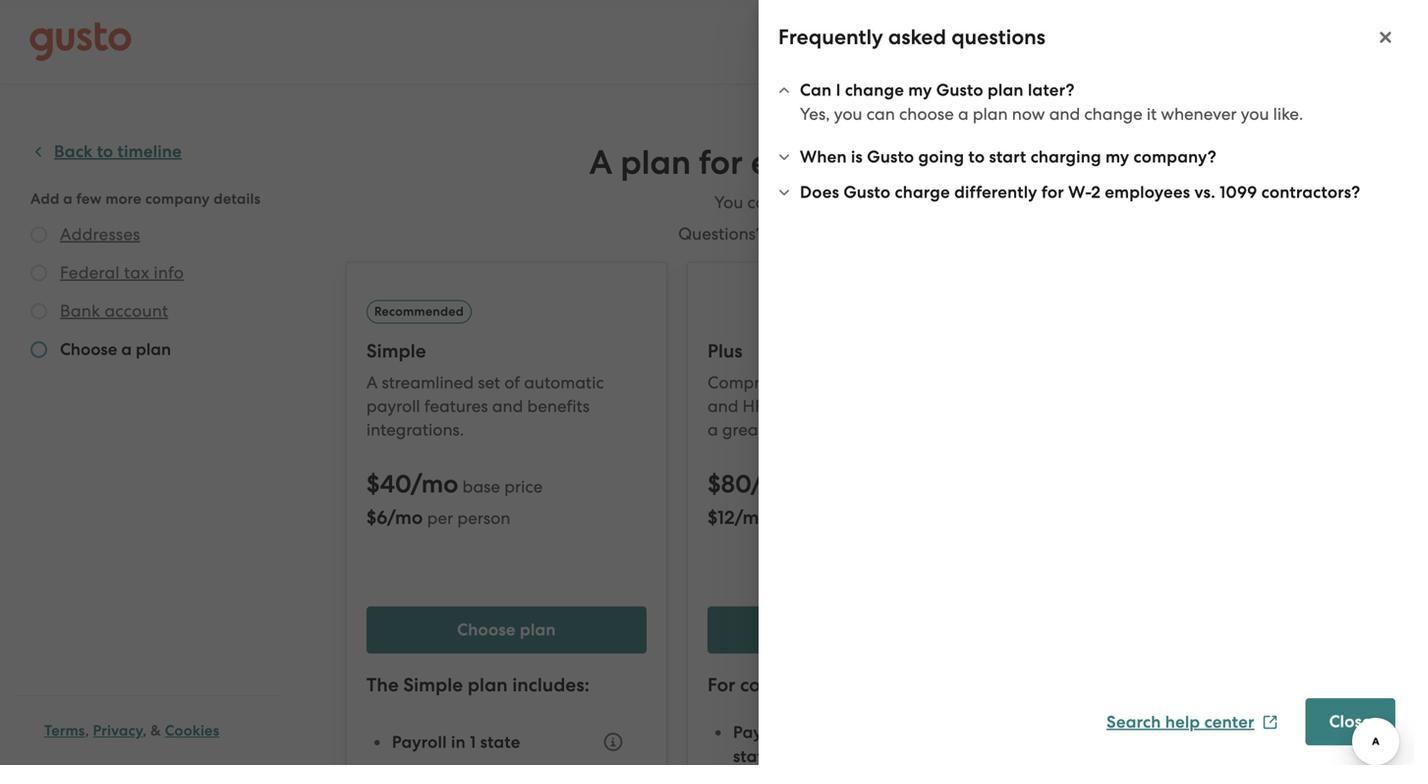 Task type: describe. For each thing, give the bounding box(es) containing it.
need:
[[883, 674, 933, 697]]

per
[[427, 509, 453, 528]]

a for plan
[[590, 143, 613, 183]]

$ 40 /mo base price $ 6 /mo per person
[[367, 470, 543, 529]]

any
[[910, 193, 938, 212]]

at inside the a plan for every modern business you can change plans at any time.
[[889, 193, 905, 212]]

company?
[[1134, 147, 1217, 167]]

/mo up per on the left of the page
[[411, 470, 459, 500]]

a inside dialog
[[958, 104, 969, 124]]

frequently
[[779, 25, 884, 50]]

great
[[722, 420, 765, 440]]

frequently asked questions dialog
[[759, 0, 1416, 766]]

close button
[[1306, 699, 1396, 746]]

change for business
[[780, 193, 839, 212]]

0 vertical spatial my
[[909, 80, 932, 100]]

every
[[751, 143, 837, 183]]

start
[[989, 147, 1027, 167]]

price
[[505, 477, 543, 497]]

plans
[[843, 193, 885, 212]]

terms , privacy , & cookies
[[44, 723, 219, 740]]

when is gusto going to start charging my company?
[[800, 147, 1217, 167]]

streamlined
[[382, 373, 474, 393]]

and for change
[[1050, 104, 1081, 124]]

frequently asked questions
[[779, 25, 1046, 50]]

6
[[377, 507, 387, 529]]

vs.
[[1195, 182, 1216, 203]]

comprehensive payroll, benefits, and hr tools for employers building a great place to work.
[[708, 373, 984, 440]]

payroll for /mo
[[392, 733, 447, 753]]

1099
[[1220, 182, 1258, 203]]

plan up now
[[988, 80, 1024, 100]]

to inside frequently asked questions dialog
[[969, 147, 985, 167]]

1 horizontal spatial states
[[1074, 751, 1122, 766]]

plan left now
[[973, 104, 1008, 124]]

terms
[[44, 723, 85, 740]]

1 horizontal spatial payroll in multiple states
[[1074, 727, 1218, 766]]

modern
[[845, 143, 967, 183]]

choose
[[457, 620, 516, 640]]

for inside the a plan for every modern business you can change plans at any time.
[[699, 143, 743, 183]]

when
[[800, 147, 847, 167]]

a plan for every modern business you can change plans at any time.
[[590, 143, 1106, 212]]

whenever
[[1161, 104, 1237, 124]]

person
[[457, 509, 511, 528]]

payroll
[[367, 397, 420, 416]]

for companies that need:
[[708, 674, 933, 697]]

like.
[[1274, 104, 1304, 124]]

choose
[[899, 104, 954, 124]]

it
[[1147, 104, 1157, 124]]

set
[[478, 373, 500, 393]]

features
[[424, 397, 488, 416]]

1 you from the left
[[834, 104, 863, 124]]

questions
[[952, 25, 1046, 50]]

the
[[367, 674, 399, 697]]

40
[[380, 470, 411, 500]]

/mo down "40" at the left of page
[[387, 507, 423, 529]]

choose plan
[[457, 620, 556, 640]]

w-
[[1069, 182, 1091, 203]]

benefits,
[[894, 373, 961, 393]]

i
[[836, 80, 841, 100]]

12
[[718, 507, 735, 529]]

1 vertical spatial at
[[875, 224, 891, 244]]

tools
[[769, 397, 806, 416]]

base
[[463, 477, 500, 497]]

/mo down the place
[[751, 470, 799, 500]]

asked
[[889, 25, 947, 50]]

us
[[808, 224, 825, 244]]

and for benefits
[[492, 397, 523, 416]]

payroll in 1 state
[[392, 733, 521, 753]]

in for /mo
[[451, 733, 466, 753]]

includes:
[[512, 674, 590, 697]]

1 vertical spatial a
[[829, 224, 839, 244]]

now
[[1012, 104, 1045, 124]]

can
[[800, 80, 832, 100]]

1 horizontal spatial payroll
[[733, 723, 788, 743]]

2
[[1091, 182, 1101, 203]]

employees
[[1105, 182, 1191, 203]]

in for $ 40 /mo base price $ 6 /mo per person
[[1134, 727, 1148, 747]]

differently
[[955, 182, 1038, 203]]

comprehensive
[[708, 373, 828, 393]]

you
[[715, 193, 744, 212]]

recommended
[[374, 304, 464, 319]]

of
[[505, 373, 520, 393]]

that
[[841, 674, 878, 697]]

choose plan button
[[367, 607, 647, 654]]

payroll for $ 40 /mo base price $ 6 /mo per person
[[1074, 727, 1129, 747]]

2 , from the left
[[143, 723, 147, 740]]

privacy
[[93, 723, 143, 740]]

/mo down 80
[[735, 507, 771, 529]]



Task type: vqa. For each thing, say whether or not it's contained in the screenshot.
Recommended
yes



Task type: locate. For each thing, give the bounding box(es) containing it.
1 horizontal spatial and
[[708, 397, 739, 416]]

0 horizontal spatial payroll
[[392, 733, 447, 753]]

to left work. at the right
[[816, 420, 831, 440]]

charge
[[895, 182, 950, 203]]

0 horizontal spatial payroll in multiple states
[[733, 723, 876, 766]]

can inside the a plan for every modern business you can change plans at any time.
[[748, 193, 776, 212]]

payroll down companies
[[733, 723, 788, 743]]

0 horizontal spatial change
[[780, 193, 839, 212]]

0 vertical spatial change
[[845, 80, 904, 100]]

search help center
[[1107, 712, 1255, 733]]

1 horizontal spatial my
[[1106, 147, 1130, 167]]

1 vertical spatial gusto
[[867, 147, 914, 167]]

1 horizontal spatial change
[[845, 80, 904, 100]]

0 horizontal spatial can
[[748, 193, 776, 212]]

can left "choose" in the right of the page
[[867, 104, 895, 124]]

does gusto charge differently for w-2 employees vs. 1099 contractors?
[[800, 182, 1361, 203]]

and left hr
[[708, 397, 739, 416]]

you left like.
[[1241, 104, 1270, 124]]

0 horizontal spatial to
[[816, 420, 831, 440]]

change right i
[[845, 80, 904, 100]]

at left "any"
[[889, 193, 905, 212]]

a
[[958, 104, 969, 124], [829, 224, 839, 244], [708, 420, 718, 440]]

0 horizontal spatial in
[[451, 733, 466, 753]]

can
[[867, 104, 895, 124], [748, 193, 776, 212]]

cookies
[[165, 723, 219, 740]]

my
[[909, 80, 932, 100], [1106, 147, 1130, 167]]

0 horizontal spatial a
[[708, 420, 718, 440]]

and inside a streamlined set of automatic payroll features and benefits integrations.
[[492, 397, 523, 416]]

for
[[699, 143, 743, 183], [1042, 182, 1065, 203], [811, 397, 832, 416]]

0 vertical spatial at
[[889, 193, 905, 212]]

employers
[[836, 397, 916, 416]]

questions?
[[678, 224, 764, 244]]

0 vertical spatial can
[[867, 104, 895, 124]]

a for streamlined
[[367, 373, 378, 393]]

/mo
[[411, 470, 459, 500], [751, 470, 799, 500], [387, 507, 423, 529], [735, 507, 771, 529]]

hr
[[743, 397, 765, 416]]

1 horizontal spatial a
[[829, 224, 839, 244]]

2 horizontal spatial payroll
[[1074, 727, 1129, 747]]

0 horizontal spatial multiple
[[811, 723, 876, 743]]

1 vertical spatial can
[[748, 193, 776, 212]]

integrations.
[[367, 420, 464, 440]]

a inside the comprehensive payroll, benefits, and hr tools for employers building a great place to work.
[[708, 420, 718, 440]]

for
[[708, 674, 736, 697]]

, left privacy on the bottom left
[[85, 723, 89, 740]]

and inside frequently asked questions dialog
[[1050, 104, 1081, 124]]

1 vertical spatial to
[[816, 420, 831, 440]]

simple right the
[[403, 674, 463, 697]]

for right tools
[[811, 397, 832, 416]]

search help center link
[[1107, 712, 1279, 733]]

$ 80 /mo $ 12 /mo
[[708, 470, 799, 529]]

0 vertical spatial a
[[590, 143, 613, 183]]

to left start
[[969, 147, 985, 167]]

2 vertical spatial a
[[708, 420, 718, 440]]

payroll,
[[832, 373, 890, 393]]

simple up streamlined at left
[[367, 340, 426, 363]]

gusto
[[937, 80, 984, 100], [867, 147, 914, 167], [844, 182, 891, 203]]

plus
[[708, 340, 743, 363]]

gusto down is at the right of page
[[844, 182, 891, 203]]

2 horizontal spatial change
[[1085, 104, 1143, 124]]

a inside the a plan for every modern business you can change plans at any time.
[[590, 143, 613, 183]]

building
[[920, 397, 984, 416]]

and inside the comprehensive payroll, benefits, and hr tools for employers building a great place to work.
[[708, 397, 739, 416]]

0 horizontal spatial and
[[492, 397, 523, 416]]

in left 1 at the left of page
[[451, 733, 466, 753]]

1 vertical spatial a
[[367, 373, 378, 393]]

going
[[919, 147, 965, 167]]

search
[[1107, 712, 1161, 733]]

0 vertical spatial gusto
[[937, 80, 984, 100]]

business
[[975, 143, 1106, 183]]

does
[[800, 182, 840, 203]]

, left &
[[143, 723, 147, 740]]

my up "choose" in the right of the page
[[909, 80, 932, 100]]

plan inside button
[[520, 620, 556, 640]]

for inside frequently asked questions dialog
[[1042, 182, 1065, 203]]

1 vertical spatial change
[[1085, 104, 1143, 124]]

and down later?
[[1050, 104, 1081, 124]]

1 horizontal spatial for
[[811, 397, 832, 416]]

center
[[1205, 712, 1255, 733]]

1
[[470, 733, 476, 753]]

the simple plan includes:
[[367, 674, 590, 697]]

payroll
[[733, 723, 788, 743], [1074, 727, 1129, 747], [392, 733, 447, 753]]

80
[[721, 470, 751, 500]]

0 horizontal spatial ,
[[85, 723, 89, 740]]

in down companies
[[792, 723, 807, 743]]

a down can i change my gusto plan later?
[[958, 104, 969, 124]]

plan
[[988, 80, 1024, 100], [973, 104, 1008, 124], [621, 143, 691, 183], [520, 620, 556, 640], [468, 674, 508, 697]]

can right you
[[748, 193, 776, 212]]

0 horizontal spatial a
[[367, 373, 378, 393]]

a streamlined set of automatic payroll features and benefits integrations.
[[367, 373, 604, 440]]

2 vertical spatial change
[[780, 193, 839, 212]]

for left w-
[[1042, 182, 1065, 203]]

2 horizontal spatial for
[[1042, 182, 1065, 203]]

terms link
[[44, 723, 85, 740]]

plan up questions?
[[621, 143, 691, 183]]

change for plan
[[1085, 104, 1143, 124]]

work.
[[836, 420, 878, 440]]

1 horizontal spatial ,
[[143, 723, 147, 740]]

states down companies
[[733, 747, 781, 766]]

later?
[[1028, 80, 1075, 100]]

1 horizontal spatial multiple
[[1152, 727, 1218, 747]]

plan down choose
[[468, 674, 508, 697]]

1 horizontal spatial a
[[590, 143, 613, 183]]

payroll in multiple states
[[733, 723, 876, 766], [1074, 727, 1218, 766]]

states
[[733, 747, 781, 766], [1074, 751, 1122, 766]]

for up you
[[699, 143, 743, 183]]

,
[[85, 723, 89, 740], [143, 723, 147, 740]]

at
[[889, 193, 905, 212], [875, 224, 891, 244]]

a right us
[[829, 224, 839, 244]]

0 horizontal spatial for
[[699, 143, 743, 183]]

multiple
[[811, 723, 876, 743], [1152, 727, 1218, 747]]

change
[[845, 80, 904, 100], [1085, 104, 1143, 124], [780, 193, 839, 212]]

simple
[[367, 340, 426, 363], [403, 674, 463, 697]]

1 vertical spatial my
[[1106, 147, 1130, 167]]

plan right choose
[[520, 620, 556, 640]]

at right the call
[[875, 224, 891, 244]]

to inside the comprehensive payroll, benefits, and hr tools for employers building a great place to work.
[[816, 420, 831, 440]]

0 horizontal spatial my
[[909, 80, 932, 100]]

for inside the comprehensive payroll, benefits, and hr tools for employers building a great place to work.
[[811, 397, 832, 416]]

change inside the a plan for every modern business you can change plans at any time.
[[780, 193, 839, 212]]

yes, you can choose a plan now and change it whenever you like.
[[800, 104, 1304, 124]]

2 horizontal spatial a
[[958, 104, 969, 124]]

my up employees
[[1106, 147, 1130, 167]]

account menu element
[[1036, 0, 1386, 84]]

0 vertical spatial simple
[[367, 340, 426, 363]]

in left "help"
[[1134, 727, 1148, 747]]

&
[[150, 723, 161, 740]]

2 you from the left
[[1241, 104, 1270, 124]]

a left great
[[708, 420, 718, 440]]

1 vertical spatial simple
[[403, 674, 463, 697]]

to
[[969, 147, 985, 167], [816, 420, 831, 440]]

2 horizontal spatial in
[[1134, 727, 1148, 747]]

close
[[1330, 712, 1372, 732]]

privacy link
[[93, 723, 143, 740]]

questions? give us a call at
[[678, 224, 891, 244]]

call
[[844, 224, 870, 244]]

home image
[[29, 22, 132, 61]]

contractors?
[[1262, 182, 1361, 203]]

2 vertical spatial gusto
[[844, 182, 891, 203]]

state
[[480, 733, 521, 753]]

1 horizontal spatial you
[[1241, 104, 1270, 124]]

0 horizontal spatial states
[[733, 747, 781, 766]]

1 , from the left
[[85, 723, 89, 740]]

yes,
[[800, 104, 830, 124]]

and down the of
[[492, 397, 523, 416]]

0 horizontal spatial you
[[834, 104, 863, 124]]

payroll left "help"
[[1074, 727, 1129, 747]]

0 vertical spatial a
[[958, 104, 969, 124]]

you down i
[[834, 104, 863, 124]]

0 vertical spatial to
[[969, 147, 985, 167]]

payroll left 1 at the left of page
[[392, 733, 447, 753]]

can inside frequently asked questions dialog
[[867, 104, 895, 124]]

2 horizontal spatial and
[[1050, 104, 1081, 124]]

can i change my gusto plan later?
[[800, 80, 1075, 100]]

1 horizontal spatial to
[[969, 147, 985, 167]]

in
[[792, 723, 807, 743], [1134, 727, 1148, 747], [451, 733, 466, 753]]

cookies button
[[165, 720, 219, 743]]

time.
[[942, 193, 981, 212]]

1 horizontal spatial in
[[792, 723, 807, 743]]

give
[[769, 224, 804, 244]]

charging
[[1031, 147, 1102, 167]]

change up us
[[780, 193, 839, 212]]

benefits
[[527, 397, 590, 416]]

gusto right is at the right of page
[[867, 147, 914, 167]]

change left it
[[1085, 104, 1143, 124]]

place
[[769, 420, 811, 440]]

1 horizontal spatial can
[[867, 104, 895, 124]]

companies
[[740, 674, 836, 697]]

gusto up "choose" in the right of the page
[[937, 80, 984, 100]]

is
[[851, 147, 863, 167]]

you
[[834, 104, 863, 124], [1241, 104, 1270, 124]]

plan inside the a plan for every modern business you can change plans at any time.
[[621, 143, 691, 183]]

a inside a streamlined set of automatic payroll features and benefits integrations.
[[367, 373, 378, 393]]

help
[[1166, 712, 1201, 733]]

states down search
[[1074, 751, 1122, 766]]



